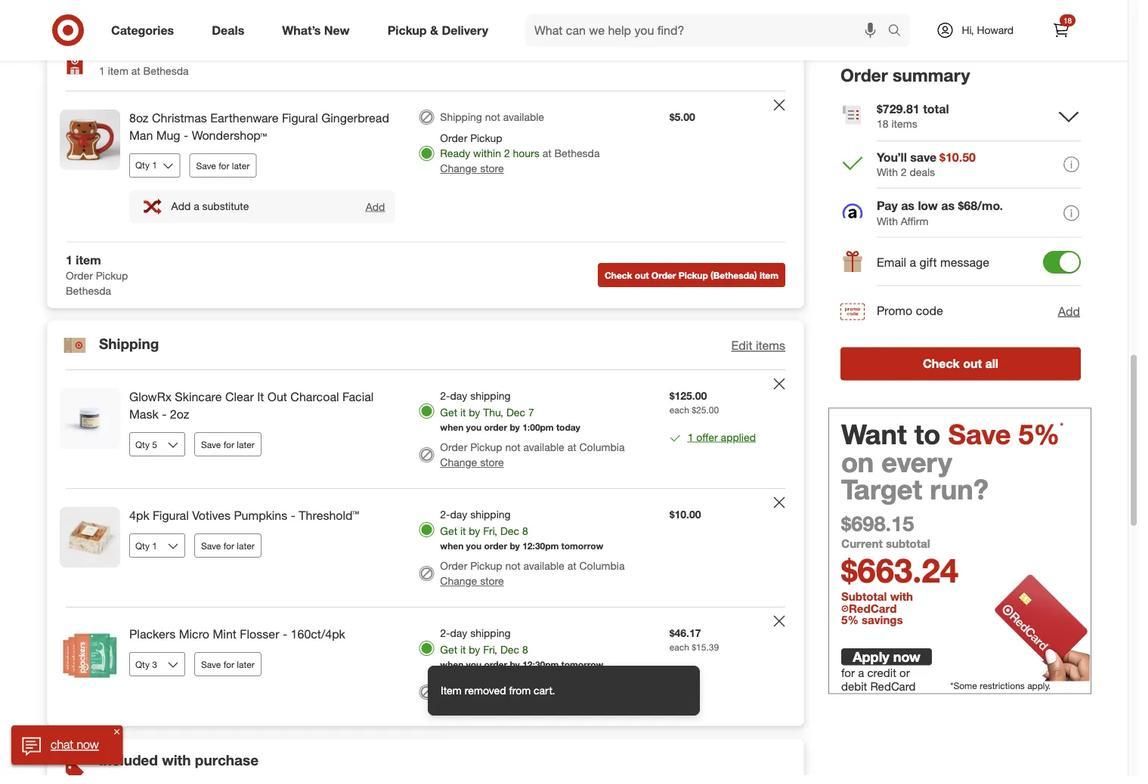 Task type: describe. For each thing, give the bounding box(es) containing it.
when for glowrx skincare clear it out charcoal facial mask - 2oz
[[440, 422, 464, 433]]

later for mint
[[237, 659, 255, 670]]

8 for 4pk figural votives pumpkins - threshold™
[[522, 525, 528, 538]]

bethesda inside '1 item order pickup bethesda'
[[66, 284, 111, 298]]

subtotal
[[842, 589, 887, 603]]

out for order summary
[[963, 357, 982, 371]]

every
[[882, 445, 953, 479]]

change inside the order pickup not available change store
[[440, 693, 477, 707]]

pay
[[877, 199, 898, 213]]

facial
[[343, 390, 374, 405]]

2 for pickup
[[504, 147, 510, 160]]

8oz christmas earthenware figural gingerbread man mug - wondershop™ link
[[129, 110, 395, 144]]

4pk figural votives pumpkins - threshold™ link
[[129, 508, 395, 525]]

chat
[[51, 738, 73, 752]]

chat now dialog
[[11, 726, 123, 765]]

$5.00
[[670, 110, 696, 124]]

code
[[916, 304, 944, 319]]

day for plackers micro mint flosser - 160ct/4pk
[[450, 627, 468, 640]]

*some restrictions apply.
[[951, 680, 1051, 692]]

gift
[[920, 255, 937, 270]]

18 link
[[1045, 14, 1078, 47]]

8oz christmas earthenware figural gingerbread man mug - wondershop™
[[129, 111, 389, 143]]

check for order summary
[[923, 357, 960, 371]]

2-day shipping get it by thu, dec 7 when you order by 1:00pm today
[[440, 390, 581, 433]]

apply.
[[1028, 680, 1051, 692]]

0 vertical spatial add button
[[365, 199, 386, 214]]

out
[[268, 390, 287, 405]]

*some
[[951, 680, 978, 692]]

items inside dropdown button
[[756, 338, 786, 353]]

now for chat
[[77, 738, 99, 752]]

not available radio for glowrx skincare clear it out charcoal facial mask - 2oz
[[419, 448, 434, 463]]

item for 1 item order pickup bethesda
[[76, 252, 101, 267]]

apply now for a credit or debit redcard
[[842, 649, 921, 694]]

- right pumpkins
[[291, 509, 296, 523]]

save for later for votives
[[201, 540, 255, 552]]

thu,
[[483, 406, 504, 419]]

flosser
[[240, 627, 279, 642]]

promo code
[[877, 304, 944, 319]]

for inside apply now for a credit or debit redcard
[[842, 666, 855, 680]]

from
[[509, 684, 531, 698]]

target
[[842, 473, 923, 506]]

&
[[430, 23, 439, 37]]

subtotal with
[[842, 589, 917, 603]]

$10.50
[[940, 150, 976, 164]]

for for clear
[[224, 439, 234, 450]]

save for glowrx skincare clear it out charcoal facial mask - 2oz
[[201, 439, 221, 450]]

current
[[842, 536, 883, 550]]

hi,
[[962, 23, 974, 37]]

redcard inside apply now for a credit or debit redcard
[[871, 680, 916, 694]]

store inside the order pickup not available change store
[[480, 693, 504, 707]]

subtotal
[[886, 536, 931, 550]]

search
[[881, 24, 918, 39]]

$698.15 current subtotal $663.24
[[842, 511, 959, 591]]

2 change store button from the top
[[440, 455, 504, 470]]

fri, for plackers micro mint flosser - 160ct/4pk
[[483, 644, 498, 657]]

save for 4pk figural votives pumpkins - threshold™
[[201, 540, 221, 552]]

substitute
[[202, 200, 249, 213]]

charcoal
[[291, 390, 339, 405]]

available inside the order pickup not available change store
[[524, 678, 565, 692]]

dec for 4pk figural votives pumpkins - threshold™
[[501, 525, 520, 538]]

4pk figural votives pumpkins - threshold&#8482; image
[[60, 508, 120, 568]]

1 vertical spatial figural
[[153, 509, 189, 523]]

order inside the order pickup not available change store
[[440, 678, 468, 692]]

order pickup ready within 2 hours at bethesda change store
[[440, 132, 600, 175]]

0 horizontal spatial 5%
[[842, 613, 859, 627]]

order for glowrx skincare clear it out charcoal facial mask - 2oz
[[484, 422, 507, 433]]

new
[[324, 23, 350, 37]]

order inside '1 item order pickup bethesda'
[[66, 269, 93, 283]]

1 change store button from the top
[[440, 161, 504, 176]]

shipping for shipping not available
[[440, 110, 482, 124]]

at inside order pickup ready within 2 hours at bethesda change store
[[543, 147, 552, 160]]

when for plackers micro mint flosser - 160ct/4pk
[[440, 659, 464, 671]]

day for 4pk figural votives pumpkins - threshold™
[[450, 508, 468, 522]]

bethesda inside order pickup ready within 2 hours at bethesda change store
[[555, 147, 600, 160]]

check out order pickup (bethesda) item button
[[598, 263, 786, 287]]

promo
[[877, 304, 913, 319]]

$663.24
[[842, 550, 959, 591]]

day for glowrx skincare clear it out charcoal facial mask - 2oz
[[450, 390, 468, 403]]

plackers micro mint flosser - 160ct/4pk
[[129, 627, 345, 642]]

mask
[[129, 407, 159, 422]]

earthenware
[[210, 111, 279, 126]]

3 change store button from the top
[[440, 574, 504, 589]]

$125.00
[[670, 390, 707, 403]]

2oz
[[170, 407, 189, 422]]

what's new
[[282, 23, 350, 37]]

tomorrow for plackers micro mint flosser - 160ct/4pk
[[562, 659, 604, 671]]

160ct/4pk
[[291, 627, 345, 642]]

edit items button
[[732, 337, 786, 354]]

not inside the order pickup not available change store
[[505, 678, 521, 692]]

(bethesda)
[[711, 269, 757, 281]]

✕
[[114, 727, 120, 737]]

wondershop™
[[192, 128, 267, 143]]

pickup & delivery link
[[375, 14, 507, 47]]

order pickup not available change store
[[440, 678, 565, 707]]

later for votives
[[237, 540, 255, 552]]

later for clear
[[237, 439, 255, 450]]

with for subtotal
[[891, 589, 914, 603]]

you'll
[[877, 150, 907, 164]]

check for 1
[[605, 269, 633, 281]]

it for glowrx skincare clear it out charcoal facial mask - 2oz
[[460, 406, 466, 419]]

columbia for 4pk figural votives pumpkins - threshold™
[[580, 560, 625, 573]]

skincare
[[175, 390, 222, 405]]

within
[[473, 147, 501, 160]]

pickup inside "check out order pickup (bethesda) item" button
[[679, 269, 708, 281]]

plackers micro mint flosser - 160ct/4pk link
[[129, 626, 395, 643]]

a for email
[[910, 255, 917, 270]]

pay as low as $68/mo. with affirm
[[877, 199, 1003, 228]]

glowrx
[[129, 390, 172, 405]]

5% savings
[[842, 613, 903, 627]]

man
[[129, 128, 153, 143]]

0 vertical spatial 18
[[1064, 16, 1072, 25]]

deals
[[910, 165, 935, 179]]

categories link
[[98, 14, 193, 47]]

glowrx skincare clear it out charcoal facial mask - 2oz link
[[129, 389, 395, 423]]

restrictions
[[980, 680, 1025, 692]]

pumpkins
[[234, 509, 288, 523]]

✕ button
[[111, 726, 123, 738]]

4 change store button from the top
[[440, 693, 504, 708]]

with inside pay as low as $68/mo. with affirm
[[877, 215, 898, 228]]

dec for glowrx skincare clear it out charcoal facial mask - 2oz
[[507, 406, 526, 419]]

now for apply
[[894, 649, 921, 666]]

apply now button
[[842, 649, 932, 666]]

save for later for earthenware
[[196, 160, 250, 171]]

for for earthenware
[[219, 160, 229, 171]]

edit
[[732, 338, 753, 353]]

what's
[[282, 23, 321, 37]]

1 offer applied
[[688, 431, 756, 444]]

chat now
[[51, 738, 99, 752]]

or
[[900, 666, 910, 680]]

add for top add button
[[366, 200, 385, 213]]

mint
[[213, 627, 237, 642]]

affirm
[[901, 215, 929, 228]]

shipping for plackers micro mint flosser - 160ct/4pk
[[470, 627, 511, 640]]

4pk
[[129, 509, 149, 523]]



Task type: vqa. For each thing, say whether or not it's contained in the screenshot.
for corresponding to Earthenware
yes



Task type: locate. For each thing, give the bounding box(es) containing it.
save for later button for earthenware
[[189, 153, 257, 178]]

figural inside 8oz christmas earthenware figural gingerbread man mug - wondershop™
[[282, 111, 318, 126]]

add
[[171, 200, 191, 213], [366, 200, 385, 213], [1058, 304, 1081, 319]]

redcard
[[849, 602, 897, 616], [871, 680, 916, 694]]

2 horizontal spatial bethesda
[[555, 147, 600, 160]]

a left the gift
[[910, 255, 917, 270]]

save for later button for votives
[[194, 534, 262, 558]]

18 inside $729.81 total 18 items
[[877, 117, 889, 130]]

1 store from the top
[[480, 162, 504, 175]]

for down wondershop™
[[219, 160, 229, 171]]

1 vertical spatial shipping
[[99, 335, 159, 353]]

save for later down wondershop™
[[196, 160, 250, 171]]

save right to
[[949, 418, 1011, 451]]

1 order pickup not available at columbia change store from the top
[[440, 441, 625, 469]]

0 vertical spatial day
[[450, 390, 468, 403]]

add a substitute
[[171, 200, 249, 213]]

day inside '2-day shipping get it by thu, dec 7 when you order by 1:00pm today'
[[450, 390, 468, 403]]

cart item ready to fulfill group
[[48, 92, 804, 241], [48, 371, 804, 489], [48, 489, 804, 607], [48, 608, 804, 726]]

1 horizontal spatial with
[[891, 589, 914, 603]]

0 vertical spatial with
[[877, 165, 898, 179]]

18 down $729.81
[[877, 117, 889, 130]]

each for $46.17
[[670, 642, 689, 653]]

2 2- from the top
[[440, 508, 450, 522]]

cart item ready to fulfill group containing plackers micro mint flosser - 160ct/4pk
[[48, 608, 804, 726]]

1 get from the top
[[440, 406, 458, 419]]

2 vertical spatial it
[[460, 644, 466, 657]]

with down pay
[[877, 215, 898, 228]]

8oz christmas earthenware figural gingerbread man mug - wondershop&#8482; image
[[60, 110, 120, 170]]

now right chat
[[77, 738, 99, 752]]

it
[[460, 406, 466, 419], [460, 525, 466, 538], [460, 644, 466, 657]]

0 vertical spatial a
[[194, 200, 199, 213]]

1 inside button
[[688, 431, 694, 444]]

for down glowrx skincare clear it out charcoal facial mask - 2oz
[[224, 439, 234, 450]]

8 for plackers micro mint flosser - 160ct/4pk
[[522, 644, 528, 657]]

1 offer applied button
[[688, 430, 756, 445]]

0 vertical spatial shipping
[[440, 110, 482, 124]]

shipping
[[470, 390, 511, 403], [470, 508, 511, 522], [470, 627, 511, 640]]

1 horizontal spatial a
[[858, 666, 865, 680]]

1 inside '1 item order pickup bethesda'
[[66, 252, 73, 267]]

0 vertical spatial bethesda
[[143, 64, 189, 78]]

2- inside '2-day shipping get it by thu, dec 7 when you order by 1:00pm today'
[[440, 390, 450, 403]]

order inside button
[[652, 269, 676, 281]]

2 you from the top
[[466, 541, 482, 552]]

1 shipping from the top
[[470, 390, 511, 403]]

3 cart item ready to fulfill group from the top
[[48, 489, 804, 607]]

2- for glowrx skincare clear it out charcoal facial mask - 2oz
[[440, 390, 450, 403]]

1 vertical spatial with
[[877, 215, 898, 228]]

$46.17 each $15.39
[[670, 627, 719, 653]]

1 item at bethesda
[[99, 64, 189, 78]]

save for later down mint
[[201, 659, 255, 670]]

2 vertical spatial order
[[484, 659, 507, 671]]

$698.15
[[842, 511, 914, 536]]

glowrx skincare clear it out charcoal facial mask - 2oz image
[[60, 389, 120, 449]]

What can we help you find? suggestions appear below search field
[[526, 14, 892, 47]]

it inside '2-day shipping get it by thu, dec 7 when you order by 1:00pm today'
[[460, 406, 466, 419]]

0 vertical spatial figural
[[282, 111, 318, 126]]

2-day shipping get it by fri, dec 8 when you order by 12:30pm tomorrow for plackers micro mint flosser - 160ct/4pk
[[440, 627, 604, 671]]

save for later button down glowrx skincare clear it out charcoal facial mask - 2oz
[[194, 432, 262, 457]]

$729.81 total 18 items
[[877, 101, 950, 130]]

0 vertical spatial not available radio
[[419, 448, 434, 463]]

4 change from the top
[[440, 693, 477, 707]]

2 fri, from the top
[[483, 644, 498, 657]]

1 horizontal spatial as
[[942, 199, 955, 213]]

order for plackers micro mint flosser - 160ct/4pk
[[484, 659, 507, 671]]

add for add button to the right
[[1058, 304, 1081, 319]]

2 12:30pm from the top
[[523, 659, 559, 671]]

by
[[469, 406, 480, 419], [510, 422, 520, 433], [469, 525, 480, 538], [510, 541, 520, 552], [469, 644, 480, 657], [510, 659, 520, 671]]

3 2- from the top
[[440, 627, 450, 640]]

0 vertical spatial with
[[891, 589, 914, 603]]

save for later button for mint
[[194, 653, 262, 677]]

order
[[841, 64, 888, 85], [440, 132, 468, 145], [66, 269, 93, 283], [652, 269, 676, 281], [440, 441, 468, 454], [440, 560, 468, 573], [440, 678, 468, 692]]

1 vertical spatial with
[[162, 752, 191, 769]]

save down mint
[[201, 659, 221, 670]]

8oz
[[129, 111, 149, 126]]

it for plackers micro mint flosser - 160ct/4pk
[[460, 644, 466, 657]]

save down wondershop™
[[196, 160, 216, 171]]

each inside "$125.00 each $25.00"
[[670, 405, 689, 416]]

check inside button
[[605, 269, 633, 281]]

2 horizontal spatial add
[[1058, 304, 1081, 319]]

figural left gingerbread
[[282, 111, 318, 126]]

fri, for 4pk figural votives pumpkins - threshold™
[[483, 525, 498, 538]]

each inside $46.17 each $15.39
[[670, 642, 689, 653]]

2 left "deals"
[[901, 165, 907, 179]]

1:00pm
[[523, 422, 554, 433]]

2- for 4pk figural votives pumpkins - threshold™
[[440, 508, 450, 522]]

you inside '2-day shipping get it by thu, dec 7 when you order by 1:00pm today'
[[466, 422, 482, 433]]

2 get from the top
[[440, 525, 458, 538]]

0 horizontal spatial out
[[635, 269, 649, 281]]

2-day shipping get it by fri, dec 8 when you order by 12:30pm tomorrow
[[440, 508, 604, 552], [440, 627, 604, 671]]

cart item ready to fulfill group containing 8oz christmas earthenware figural gingerbread man mug - wondershop™
[[48, 92, 804, 241]]

0 vertical spatial dec
[[507, 406, 526, 419]]

1 tomorrow from the top
[[562, 541, 604, 552]]

1 horizontal spatial 5%
[[1019, 418, 1060, 451]]

with up 'savings' on the bottom right of page
[[891, 589, 914, 603]]

cart item ready to fulfill group containing 4pk figural votives pumpkins - threshold™
[[48, 489, 804, 607]]

- inside glowrx skincare clear it out charcoal facial mask - 2oz
[[162, 407, 167, 422]]

1 item order pickup bethesda
[[66, 252, 128, 298]]

1 vertical spatial item
[[76, 252, 101, 267]]

pickup inside order pickup ready within 2 hours at bethesda change store
[[470, 132, 503, 145]]

later for earthenware
[[232, 160, 250, 171]]

a for add
[[194, 200, 199, 213]]

on every target run?
[[842, 445, 989, 506]]

1 vertical spatial 1
[[66, 252, 73, 267]]

1 vertical spatial shipping
[[470, 508, 511, 522]]

purchase
[[195, 752, 259, 769]]

1 horizontal spatial 18
[[1064, 16, 1072, 25]]

a
[[194, 200, 199, 213], [910, 255, 917, 270], [858, 666, 865, 680]]

cart.
[[534, 684, 555, 698]]

$15.39
[[692, 642, 719, 653]]

0 vertical spatial 5%
[[1019, 418, 1060, 451]]

2 horizontal spatial item
[[760, 269, 779, 281]]

1 12:30pm from the top
[[523, 541, 559, 552]]

0 horizontal spatial 1
[[66, 252, 73, 267]]

0 vertical spatial columbia
[[580, 441, 625, 454]]

2 shipping from the top
[[470, 508, 511, 522]]

1 day from the top
[[450, 390, 468, 403]]

0 horizontal spatial as
[[901, 199, 915, 213]]

micro
[[179, 627, 209, 642]]

deals link
[[199, 14, 263, 47]]

-
[[184, 128, 188, 143], [162, 407, 167, 422], [291, 509, 296, 523], [283, 627, 287, 642]]

2 when from the top
[[440, 541, 464, 552]]

1 vertical spatial add button
[[1058, 302, 1081, 321]]

1 not available radio from the top
[[419, 448, 434, 463]]

later down glowrx skincare clear it out charcoal facial mask - 2oz
[[237, 439, 255, 450]]

0 horizontal spatial 2
[[504, 147, 510, 160]]

cart item ready to fulfill group containing glowrx skincare clear it out charcoal facial mask - 2oz
[[48, 371, 804, 489]]

1 vertical spatial day
[[450, 508, 468, 522]]

figural right 4pk at left
[[153, 509, 189, 523]]

item inside button
[[760, 269, 779, 281]]

2 each from the top
[[670, 642, 689, 653]]

2 2-day shipping get it by fri, dec 8 when you order by 12:30pm tomorrow from the top
[[440, 627, 604, 671]]

2 inside the you'll save $10.50 with 2 deals
[[901, 165, 907, 179]]

you for glowrx skincare clear it out charcoal facial mask - 2oz
[[466, 422, 482, 433]]

low
[[918, 199, 938, 213]]

later down plackers micro mint flosser - 160ct/4pk
[[237, 659, 255, 670]]

2 horizontal spatial a
[[910, 255, 917, 270]]

now
[[894, 649, 921, 666], [77, 738, 99, 752]]

1 when from the top
[[440, 422, 464, 433]]

tomorrow for 4pk figural votives pumpkins - threshold™
[[562, 541, 604, 552]]

0 horizontal spatial 18
[[877, 117, 889, 130]]

columbia for glowrx skincare clear it out charcoal facial mask - 2oz
[[580, 441, 625, 454]]

Store pickup radio
[[419, 146, 434, 161]]

it for 4pk figural votives pumpkins - threshold™
[[460, 525, 466, 538]]

save for later button down wondershop™
[[189, 153, 257, 178]]

$46.17
[[670, 627, 701, 640]]

0 vertical spatial 2
[[504, 147, 510, 160]]

shipping up ready
[[440, 110, 482, 124]]

2-day shipping get it by fri, dec 8 when you order by 12:30pm tomorrow for 4pk figural votives pumpkins - threshold™
[[440, 508, 604, 552]]

1 for 1 offer applied
[[688, 431, 694, 444]]

with for included
[[162, 752, 191, 769]]

0 horizontal spatial bethesda
[[66, 284, 111, 298]]

categories
[[111, 23, 174, 37]]

howard
[[977, 23, 1014, 37]]

hi, howard
[[962, 23, 1014, 37]]

plackers
[[129, 627, 176, 642]]

2 inside order pickup ready within 2 hours at bethesda change store
[[504, 147, 510, 160]]

3 change from the top
[[440, 575, 477, 588]]

you'll save $10.50 with 2 deals
[[877, 150, 976, 179]]

2 with from the top
[[877, 215, 898, 228]]

1 vertical spatial columbia
[[580, 560, 625, 573]]

0 vertical spatial order
[[484, 422, 507, 433]]

1 it from the top
[[460, 406, 466, 419]]

none radio inside the cart item ready to fulfill group
[[419, 641, 434, 656]]

3 store from the top
[[480, 575, 504, 588]]

shipping for shipping
[[99, 335, 159, 353]]

dec inside '2-day shipping get it by thu, dec 7 when you order by 1:00pm today'
[[507, 406, 526, 419]]

save for later for clear
[[201, 439, 255, 450]]

- right flosser
[[283, 627, 287, 642]]

1 for 1 item at bethesda
[[99, 64, 105, 78]]

hours
[[513, 147, 540, 160]]

1 horizontal spatial add
[[366, 200, 385, 213]]

0 vertical spatial 2-day shipping get it by fri, dec 8 when you order by 12:30pm tomorrow
[[440, 508, 604, 552]]

2 vertical spatial bethesda
[[66, 284, 111, 298]]

2 left hours at the left top of page
[[504, 147, 510, 160]]

you for plackers micro mint flosser - 160ct/4pk
[[466, 659, 482, 671]]

2 vertical spatial not available radio
[[419, 685, 434, 700]]

2 store from the top
[[480, 456, 504, 469]]

2 day from the top
[[450, 508, 468, 522]]

1 vertical spatial when
[[440, 541, 464, 552]]

email a gift message
[[877, 255, 990, 270]]

for down the apply
[[842, 666, 855, 680]]

2 vertical spatial day
[[450, 627, 468, 640]]

1 horizontal spatial add button
[[1058, 302, 1081, 321]]

save down the skincare at the bottom left of the page
[[201, 439, 221, 450]]

1 vertical spatial bethesda
[[555, 147, 600, 160]]

0 vertical spatial 1
[[99, 64, 105, 78]]

- left 2oz
[[162, 407, 167, 422]]

1 horizontal spatial 1
[[99, 64, 105, 78]]

not available radio
[[419, 448, 434, 463], [419, 566, 434, 582], [419, 685, 434, 700]]

save for 8oz christmas earthenware figural gingerbread man mug - wondershop™
[[196, 160, 216, 171]]

check
[[605, 269, 633, 281], [923, 357, 960, 371]]

you for 4pk figural votives pumpkins - threshold™
[[466, 541, 482, 552]]

1 vertical spatial tomorrow
[[562, 659, 604, 671]]

1 vertical spatial order pickup not available at columbia change store
[[440, 560, 625, 588]]

1 vertical spatial it
[[460, 525, 466, 538]]

now inside apply now for a credit or debit redcard
[[894, 649, 921, 666]]

with right included
[[162, 752, 191, 769]]

save for plackers micro mint flosser - 160ct/4pk
[[201, 659, 221, 670]]

plackers micro mint flosser - 160ct/4pk image
[[60, 626, 120, 687]]

2 vertical spatial shipping
[[470, 627, 511, 640]]

later down wondershop™
[[232, 160, 250, 171]]

1 vertical spatial out
[[963, 357, 982, 371]]

when inside '2-day shipping get it by thu, dec 7 when you order by 1:00pm today'
[[440, 422, 464, 433]]

1 cart item ready to fulfill group from the top
[[48, 92, 804, 241]]

1 horizontal spatial check
[[923, 357, 960, 371]]

0 vertical spatial fri,
[[483, 525, 498, 538]]

0 horizontal spatial a
[[194, 200, 199, 213]]

each down $125.00
[[670, 405, 689, 416]]

dec
[[507, 406, 526, 419], [501, 525, 520, 538], [501, 644, 520, 657]]

check out all button
[[841, 348, 1081, 381]]

0 vertical spatial get
[[440, 406, 458, 419]]

pickup inside the order pickup not available change store
[[470, 678, 503, 692]]

items right edit
[[756, 338, 786, 353]]

1 as from the left
[[901, 199, 915, 213]]

1 vertical spatial 12:30pm
[[523, 659, 559, 671]]

1 vertical spatial redcard
[[871, 680, 916, 694]]

2 order from the top
[[484, 541, 507, 552]]

store inside order pickup ready within 2 hours at bethesda change store
[[480, 162, 504, 175]]

order for 4pk figural votives pumpkins - threshold™
[[484, 541, 507, 552]]

as right low
[[942, 199, 955, 213]]

save for later button for clear
[[194, 432, 262, 457]]

you
[[466, 422, 482, 433], [466, 541, 482, 552], [466, 659, 482, 671]]

2 for save
[[901, 165, 907, 179]]

glowrx skincare clear it out charcoal facial mask - 2oz
[[129, 390, 374, 422]]

for for votives
[[224, 540, 234, 552]]

1 2-day shipping get it by fri, dec 8 when you order by 12:30pm tomorrow from the top
[[440, 508, 604, 552]]

shipping inside the cart item ready to fulfill group
[[440, 110, 482, 124]]

2 vertical spatial 2-
[[440, 627, 450, 640]]

pickup inside '1 item order pickup bethesda'
[[96, 269, 128, 283]]

shipping for 4pk figural votives pumpkins - threshold™
[[470, 508, 511, 522]]

save for later for mint
[[201, 659, 255, 670]]

with inside the you'll save $10.50 with 2 deals
[[877, 165, 898, 179]]

what's new link
[[269, 14, 369, 47]]

0 vertical spatial shipping
[[470, 390, 511, 403]]

search button
[[881, 14, 918, 50]]

get for glowrx skincare clear it out charcoal facial mask - 2oz
[[440, 406, 458, 419]]

1 horizontal spatial figural
[[282, 111, 318, 126]]

2 as from the left
[[942, 199, 955, 213]]

get inside '2-day shipping get it by thu, dec 7 when you order by 1:00pm today'
[[440, 406, 458, 419]]

1 horizontal spatial now
[[894, 649, 921, 666]]

2 not available radio from the top
[[419, 566, 434, 582]]

on
[[842, 445, 874, 479]]

1 horizontal spatial out
[[963, 357, 982, 371]]

2 columbia from the top
[[580, 560, 625, 573]]

get for plackers micro mint flosser - 160ct/4pk
[[440, 644, 458, 657]]

2 order pickup not available at columbia change store from the top
[[440, 560, 625, 588]]

0 horizontal spatial add
[[171, 200, 191, 213]]

0 horizontal spatial add button
[[365, 199, 386, 214]]

item
[[441, 684, 462, 698]]

out inside button
[[635, 269, 649, 281]]

email
[[877, 255, 907, 270]]

total
[[923, 101, 950, 116]]

2- for plackers micro mint flosser - 160ct/4pk
[[440, 627, 450, 640]]

- inside 8oz christmas earthenware figural gingerbread man mug - wondershop™
[[184, 128, 188, 143]]

2 vertical spatial a
[[858, 666, 865, 680]]

2 cart item ready to fulfill group from the top
[[48, 371, 804, 489]]

8
[[522, 525, 528, 538], [522, 644, 528, 657]]

0 vertical spatial tomorrow
[[562, 541, 604, 552]]

item for 1 item at bethesda
[[108, 64, 128, 78]]

when for 4pk figural votives pumpkins - threshold™
[[440, 541, 464, 552]]

- right mug
[[184, 128, 188, 143]]

1 with from the top
[[877, 165, 898, 179]]

for down the 4pk figural votives pumpkins - threshold™
[[224, 540, 234, 552]]

items inside $729.81 total 18 items
[[892, 117, 918, 130]]

out for 1
[[635, 269, 649, 281]]

item inside '1 item order pickup bethesda'
[[76, 252, 101, 267]]

a left substitute
[[194, 200, 199, 213]]

change store button
[[440, 161, 504, 176], [440, 455, 504, 470], [440, 574, 504, 589], [440, 693, 504, 708]]

1 horizontal spatial item
[[108, 64, 128, 78]]

3 shipping from the top
[[470, 627, 511, 640]]

3 when from the top
[[440, 659, 464, 671]]

2 vertical spatial get
[[440, 644, 458, 657]]

2 vertical spatial 1
[[688, 431, 694, 444]]

0 vertical spatial 12:30pm
[[523, 541, 559, 552]]

affirm image
[[841, 202, 865, 226], [843, 204, 863, 219]]

shipping for glowrx skincare clear it out charcoal facial mask - 2oz
[[470, 390, 511, 403]]

order pickup not available at columbia change store for glowrx skincare clear it out charcoal facial mask - 2oz
[[440, 441, 625, 469]]

save for later down glowrx skincare clear it out charcoal facial mask - 2oz
[[201, 439, 255, 450]]

later down the 4pk figural votives pumpkins - threshold™
[[237, 540, 255, 552]]

2 vertical spatial dec
[[501, 644, 520, 657]]

deals
[[212, 23, 244, 37]]

check inside button
[[923, 357, 960, 371]]

1 you from the top
[[466, 422, 482, 433]]

0 horizontal spatial with
[[162, 752, 191, 769]]

each down the $46.17
[[670, 642, 689, 653]]

not available radio for 4pk figural votives pumpkins - threshold™
[[419, 566, 434, 582]]

items
[[892, 117, 918, 130], [756, 338, 786, 353]]

None radio
[[419, 641, 434, 656]]

for down mint
[[224, 659, 234, 670]]

0 vertical spatial out
[[635, 269, 649, 281]]

debit
[[842, 680, 868, 694]]

applied
[[721, 431, 756, 444]]

0 vertical spatial redcard
[[849, 602, 897, 616]]

5%
[[1019, 418, 1060, 451], [842, 613, 859, 627]]

a down the apply
[[858, 666, 865, 680]]

18 right howard
[[1064, 16, 1072, 25]]

save for later button down the 4pk figural votives pumpkins - threshold™
[[194, 534, 262, 558]]

now inside button
[[77, 738, 99, 752]]

shipping up glowrx
[[99, 335, 159, 353]]

0 horizontal spatial now
[[77, 738, 99, 752]]

removed
[[465, 684, 506, 698]]

order summary
[[841, 64, 971, 85]]

2 horizontal spatial 1
[[688, 431, 694, 444]]

4 cart item ready to fulfill group from the top
[[48, 608, 804, 726]]

a inside group
[[194, 200, 199, 213]]

delivery
[[442, 23, 489, 37]]

1 each from the top
[[670, 405, 689, 416]]

1 vertical spatial fri,
[[483, 644, 498, 657]]

dec for plackers micro mint flosser - 160ct/4pk
[[501, 644, 520, 657]]

add for add a substitute
[[171, 200, 191, 213]]

item
[[108, 64, 128, 78], [76, 252, 101, 267], [760, 269, 779, 281]]

2 it from the top
[[460, 525, 466, 538]]

1 2- from the top
[[440, 390, 450, 403]]

1 vertical spatial now
[[77, 738, 99, 752]]

3 order from the top
[[484, 659, 507, 671]]

it
[[257, 390, 264, 405]]

4 store from the top
[[480, 693, 504, 707]]

pickup & delivery
[[388, 23, 489, 37]]

1 8 from the top
[[522, 525, 528, 538]]

savings
[[862, 613, 903, 627]]

2 tomorrow from the top
[[562, 659, 604, 671]]

0 horizontal spatial item
[[76, 252, 101, 267]]

included
[[99, 752, 158, 769]]

1 vertical spatial check
[[923, 357, 960, 371]]

check out order pickup (bethesda) item
[[605, 269, 779, 281]]

1 order from the top
[[484, 422, 507, 433]]

get for 4pk figural votives pumpkins - threshold™
[[440, 525, 458, 538]]

12:30pm for 160ct/4pk
[[523, 659, 559, 671]]

1 fri, from the top
[[483, 525, 498, 538]]

2 vertical spatial you
[[466, 659, 482, 671]]

each for $125.00
[[670, 405, 689, 416]]

order pickup not available at columbia change store
[[440, 441, 625, 469], [440, 560, 625, 588]]

1 vertical spatial 5%
[[842, 613, 859, 627]]

pickup inside pickup & delivery link
[[388, 23, 427, 37]]

shipping not available
[[440, 110, 545, 124]]

1 columbia from the top
[[580, 441, 625, 454]]

1 vertical spatial you
[[466, 541, 482, 552]]

order inside order pickup ready within 2 hours at bethesda change store
[[440, 132, 468, 145]]

order inside '2-day shipping get it by thu, dec 7 when you order by 1:00pm today'
[[484, 422, 507, 433]]

christmas
[[152, 111, 207, 126]]

shipping inside '2-day shipping get it by thu, dec 7 when you order by 1:00pm today'
[[470, 390, 511, 403]]

order pickup not available at columbia change store for 4pk figural votives pumpkins - threshold™
[[440, 560, 625, 588]]

3 it from the top
[[460, 644, 466, 657]]

1 for 1 item order pickup bethesda
[[66, 252, 73, 267]]

not available radio for plackers micro mint flosser - 160ct/4pk
[[419, 685, 434, 700]]

with down you'll
[[877, 165, 898, 179]]

0 vertical spatial item
[[108, 64, 128, 78]]

redcard down $663.24
[[849, 602, 897, 616]]

3 you from the top
[[466, 659, 482, 671]]

out inside button
[[963, 357, 982, 371]]

as up affirm
[[901, 199, 915, 213]]

0 horizontal spatial items
[[756, 338, 786, 353]]

save for later button down mint
[[194, 653, 262, 677]]

1 vertical spatial items
[[756, 338, 786, 353]]

1 vertical spatial 2
[[901, 165, 907, 179]]

to
[[915, 418, 941, 451]]

items down $729.81
[[892, 117, 918, 130]]

add button
[[365, 199, 386, 214], [1058, 302, 1081, 321]]

0 vertical spatial 8
[[522, 525, 528, 538]]

1 vertical spatial get
[[440, 525, 458, 538]]

$125.00 each $25.00
[[670, 390, 719, 416]]

a inside apply now for a credit or debit redcard
[[858, 666, 865, 680]]

redcard down apply now button
[[871, 680, 916, 694]]

2-
[[440, 390, 450, 403], [440, 508, 450, 522], [440, 627, 450, 640]]

$25.00
[[692, 405, 719, 416]]

save down votives
[[201, 540, 221, 552]]

3 day from the top
[[450, 627, 468, 640]]

12:30pm for threshold™
[[523, 541, 559, 552]]

0 horizontal spatial check
[[605, 269, 633, 281]]

change inside order pickup ready within 2 hours at bethesda change store
[[440, 162, 477, 175]]

18
[[1064, 16, 1072, 25], [877, 117, 889, 130]]

1 change from the top
[[440, 162, 477, 175]]

None radio
[[419, 110, 434, 125], [419, 404, 434, 419], [419, 523, 434, 538], [419, 110, 434, 125], [419, 404, 434, 419], [419, 523, 434, 538]]

now up the or
[[894, 649, 921, 666]]

2 vertical spatial item
[[760, 269, 779, 281]]

1 vertical spatial not available radio
[[419, 566, 434, 582]]

1 vertical spatial order
[[484, 541, 507, 552]]

for for mint
[[224, 659, 234, 670]]

0 horizontal spatial figural
[[153, 509, 189, 523]]

3 get from the top
[[440, 644, 458, 657]]

2 change from the top
[[440, 456, 477, 469]]

0 vertical spatial you
[[466, 422, 482, 433]]

save for later button
[[189, 153, 257, 178], [194, 432, 262, 457], [194, 534, 262, 558], [194, 653, 262, 677]]

when
[[440, 422, 464, 433], [440, 541, 464, 552], [440, 659, 464, 671]]

3 not available radio from the top
[[419, 685, 434, 700]]

save for later down the 4pk figural votives pumpkins - threshold™
[[201, 540, 255, 552]]

0 vertical spatial now
[[894, 649, 921, 666]]

clear
[[225, 390, 254, 405]]

2 8 from the top
[[522, 644, 528, 657]]



